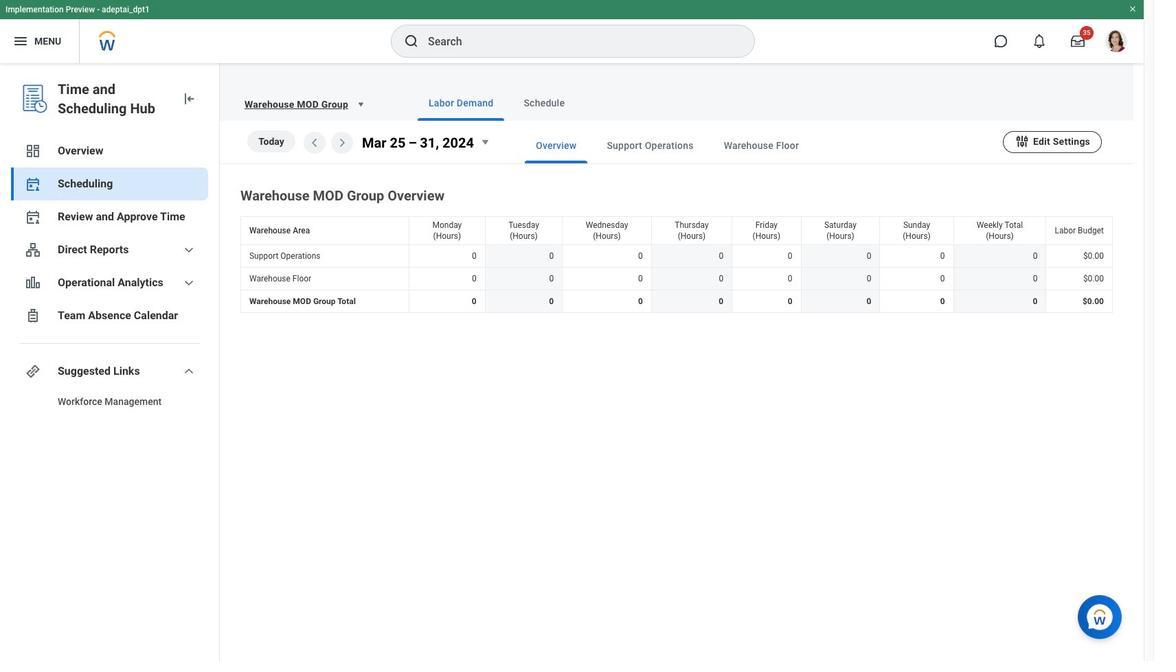Task type: locate. For each thing, give the bounding box(es) containing it.
1 horizontal spatial caret down small image
[[477, 134, 493, 151]]

chart image
[[25, 275, 41, 291]]

chevron down small image for chart icon
[[181, 275, 197, 291]]

dashboard image
[[25, 143, 41, 159]]

inbox large image
[[1071, 34, 1085, 48]]

0 vertical spatial caret down small image
[[354, 98, 368, 111]]

navigation pane region
[[0, 63, 220, 662]]

transformation import image
[[181, 91, 197, 107]]

1 chevron down small image from the top
[[181, 275, 197, 291]]

task timeoff image
[[25, 308, 41, 324]]

2 chevron down small image from the top
[[181, 363, 197, 380]]

1 vertical spatial chevron down small image
[[181, 363, 197, 380]]

profile logan mcneil image
[[1106, 30, 1128, 55]]

view team image
[[25, 242, 41, 258]]

notifications large image
[[1033, 34, 1046, 48]]

tab list
[[390, 85, 1117, 121], [497, 128, 1003, 164]]

chevron down small image
[[181, 275, 197, 291], [181, 363, 197, 380]]

0 horizontal spatial caret down small image
[[354, 98, 368, 111]]

chevron left small image
[[306, 135, 323, 151]]

tab panel
[[220, 121, 1134, 316]]

banner
[[0, 0, 1144, 63]]

1 vertical spatial tab list
[[497, 128, 1003, 164]]

caret down small image
[[354, 98, 368, 111], [477, 134, 493, 151]]

0 vertical spatial chevron down small image
[[181, 275, 197, 291]]



Task type: describe. For each thing, give the bounding box(es) containing it.
time and scheduling hub element
[[58, 80, 170, 118]]

link image
[[25, 363, 41, 380]]

chevron right small image
[[334, 135, 350, 151]]

configure image
[[1015, 134, 1030, 149]]

1 vertical spatial caret down small image
[[477, 134, 493, 151]]

calendar user solid image
[[25, 209, 41, 225]]

chevron down small image
[[181, 242, 197, 258]]

close environment banner image
[[1129, 5, 1137, 13]]

0 vertical spatial tab list
[[390, 85, 1117, 121]]

Search Workday  search field
[[428, 26, 726, 56]]

search image
[[403, 33, 420, 49]]

calendar user solid image
[[25, 176, 41, 192]]

chevron down small image for link icon
[[181, 363, 197, 380]]

justify image
[[12, 33, 29, 49]]



Task type: vqa. For each thing, say whether or not it's contained in the screenshot.
grid containing Name
no



